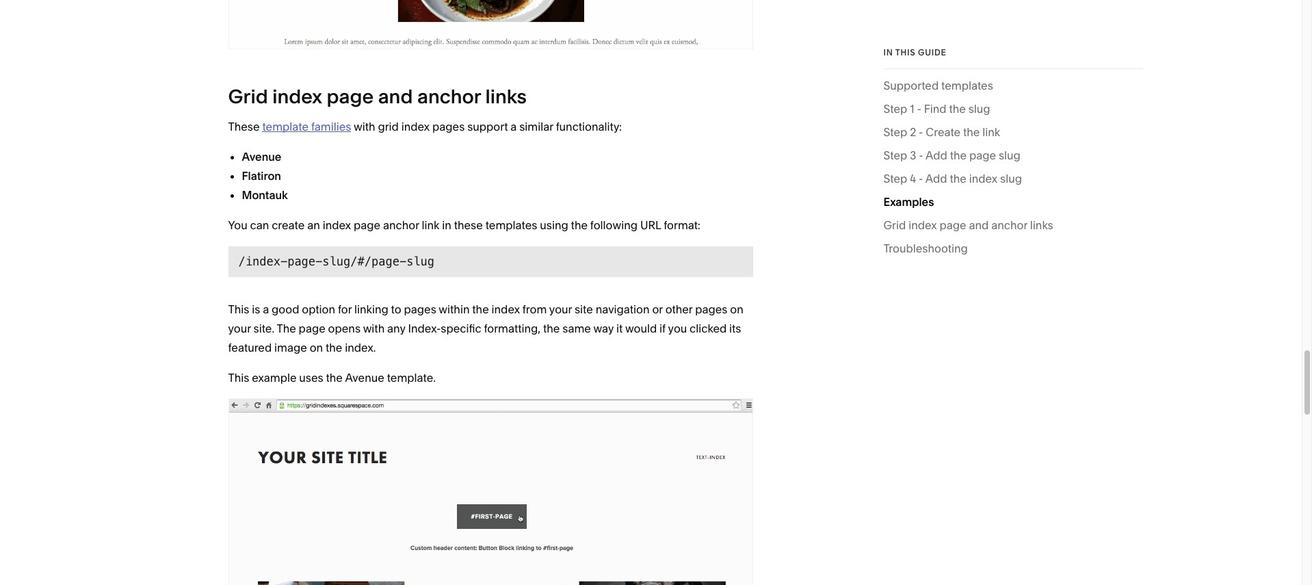 Task type: describe. For each thing, give the bounding box(es) containing it.
0 horizontal spatial templates
[[486, 218, 537, 232]]

support
[[467, 120, 508, 133]]

similar
[[519, 120, 553, 133]]

- for 2
[[919, 125, 923, 139]]

/index-page-slug/#/page-slug
[[238, 254, 435, 268]]

create
[[272, 218, 305, 232]]

page-
[[287, 254, 323, 268]]

these template families with grid index pages support a similar functionality:
[[228, 120, 622, 133]]

formatting,
[[484, 322, 541, 335]]

you can create an index page anchor link in these templates using the following url format:
[[228, 218, 700, 232]]

and inside "link"
[[969, 218, 989, 232]]

you
[[668, 322, 687, 335]]

the left same in the bottom left of the page
[[543, 322, 560, 335]]

good
[[272, 303, 299, 316]]

supported
[[884, 79, 939, 92]]

in this guide
[[884, 47, 947, 57]]

add for 3
[[926, 148, 948, 162]]

links inside "link"
[[1030, 218, 1053, 232]]

0 horizontal spatial links
[[485, 85, 527, 108]]

step 2 - create the link
[[884, 125, 1000, 139]]

an
[[307, 218, 320, 232]]

pages up clicked
[[695, 303, 728, 316]]

same
[[563, 322, 591, 335]]

example of anchor link behavior in a grid index page. image
[[228, 398, 753, 585]]

1 vertical spatial your
[[228, 322, 251, 335]]

it
[[617, 322, 623, 335]]

supported templates
[[884, 79, 993, 92]]

the right the uses
[[326, 371, 343, 385]]

4
[[910, 172, 916, 185]]

grid index page and anchor links link
[[884, 216, 1053, 239]]

template families link
[[262, 120, 351, 133]]

url
[[640, 218, 661, 232]]

page inside "this is a good option for linking to pages within the index from your site navigation or other pages on your site. the page opens with any index-specific formatting, the same way it would if you clicked its featured image on the index."
[[299, 322, 326, 335]]

functionality:
[[556, 120, 622, 133]]

step 4 - add the index slug
[[884, 172, 1022, 185]]

the up step 4 - add the index slug
[[950, 148, 967, 162]]

page inside step 3 - add the page slug link
[[970, 148, 996, 162]]

slug up step 4 - add the index slug
[[999, 148, 1021, 162]]

linking
[[354, 303, 388, 316]]

if
[[660, 322, 666, 335]]

index inside "link"
[[909, 218, 937, 232]]

0 horizontal spatial grid index page and anchor links
[[228, 85, 527, 108]]

page up slug/#/page-
[[354, 218, 381, 232]]

the down "opens"
[[326, 341, 342, 355]]

troubleshooting
[[884, 242, 968, 255]]

slug up the step 2 - create the link
[[969, 102, 991, 116]]

slug/#/page-
[[322, 254, 407, 268]]

using
[[540, 218, 568, 232]]

- for 4
[[919, 172, 923, 185]]

template
[[262, 120, 309, 133]]

0 horizontal spatial link
[[422, 218, 440, 232]]

its
[[729, 322, 741, 335]]

to
[[391, 303, 401, 316]]

0 vertical spatial link
[[983, 125, 1000, 139]]

add for 4
[[926, 172, 947, 185]]

the down step 3 - add the page slug link
[[950, 172, 967, 185]]

3
[[910, 148, 916, 162]]

you
[[228, 218, 248, 232]]

1
[[910, 102, 915, 116]]

pages left support
[[432, 120, 465, 133]]

step 1 - find the slug link
[[884, 99, 991, 122]]

page inside grid index page and anchor links "link"
[[940, 218, 967, 232]]

index-
[[408, 322, 441, 335]]

avenue inside avenue flatiron montauk
[[242, 150, 281, 163]]

the right find
[[949, 102, 966, 116]]

clicked
[[690, 322, 727, 335]]

these
[[454, 218, 483, 232]]

index up the template families link in the left top of the page
[[272, 85, 322, 108]]

opens
[[328, 322, 361, 335]]

0 vertical spatial and
[[378, 85, 413, 108]]

/index-
[[238, 254, 287, 268]]

index down step 3 - add the page slug link
[[969, 172, 998, 185]]

any
[[387, 322, 406, 335]]

troubleshooting link
[[884, 239, 968, 262]]

in
[[884, 47, 893, 57]]

step 1 - find the slug
[[884, 102, 991, 116]]

option
[[302, 303, 335, 316]]

montauk
[[242, 188, 288, 202]]

flatiron
[[242, 169, 281, 183]]

the right the within
[[472, 303, 489, 316]]



Task type: locate. For each thing, give the bounding box(es) containing it.
page up troubleshooting
[[940, 218, 967, 232]]

index right the an
[[323, 218, 351, 232]]

- for 3
[[919, 148, 923, 162]]

2 step from the top
[[884, 125, 908, 139]]

1 vertical spatial with
[[363, 322, 385, 335]]

this left is
[[228, 303, 249, 316]]

0 vertical spatial avenue
[[242, 150, 281, 163]]

index
[[272, 85, 322, 108], [401, 120, 430, 133], [969, 172, 998, 185], [323, 218, 351, 232], [909, 218, 937, 232], [492, 303, 520, 316]]

examples
[[884, 195, 934, 209]]

and up grid
[[378, 85, 413, 108]]

3 step from the top
[[884, 148, 908, 162]]

specific
[[441, 322, 481, 335]]

page up step 4 - add the index slug
[[970, 148, 996, 162]]

with inside "this is a good option for linking to pages within the index from your site navigation or other pages on your site. the page opens with any index-specific formatting, the same way it would if you clicked its featured image on the index."
[[363, 322, 385, 335]]

- right 3 on the right of the page
[[919, 148, 923, 162]]

with down linking
[[363, 322, 385, 335]]

this for this example uses the avenue template.
[[228, 371, 249, 385]]

0 vertical spatial with
[[354, 120, 375, 133]]

other
[[666, 303, 693, 316]]

with
[[354, 120, 375, 133], [363, 322, 385, 335]]

add right 4
[[926, 172, 947, 185]]

featured
[[228, 341, 272, 355]]

anchor
[[417, 85, 481, 108], [383, 218, 419, 232], [992, 218, 1028, 232]]

1 horizontal spatial grid
[[884, 218, 906, 232]]

1 horizontal spatial your
[[549, 303, 572, 316]]

index up "formatting,"
[[492, 303, 520, 316]]

avenue down index. at the bottom of page
[[345, 371, 384, 385]]

a inside "this is a good option for linking to pages within the index from your site navigation or other pages on your site. the page opens with any index-specific formatting, the same way it would if you clicked its featured image on the index."
[[263, 303, 269, 316]]

0 vertical spatial on
[[730, 303, 744, 316]]

slug down step 3 - add the page slug link
[[1000, 172, 1022, 185]]

step for step 2 - create the link
[[884, 125, 908, 139]]

a right is
[[263, 303, 269, 316]]

would
[[625, 322, 657, 335]]

guide
[[918, 47, 947, 57]]

image
[[274, 341, 307, 355]]

index right grid
[[401, 120, 430, 133]]

this for this is a good option for linking to pages within the index from your site navigation or other pages on your site. the page opens with any index-specific formatting, the same way it would if you clicked its featured image on the index.
[[228, 303, 249, 316]]

your up "featured"
[[228, 322, 251, 335]]

the right using
[[571, 218, 588, 232]]

templates
[[942, 79, 993, 92], [486, 218, 537, 232]]

your left site
[[549, 303, 572, 316]]

link up step 3 - add the page slug
[[983, 125, 1000, 139]]

a
[[511, 120, 517, 133], [263, 303, 269, 316]]

4 step from the top
[[884, 172, 908, 185]]

step left 2
[[884, 125, 908, 139]]

slug
[[969, 102, 991, 116], [999, 148, 1021, 162], [1000, 172, 1022, 185], [407, 254, 435, 268]]

1 vertical spatial links
[[1030, 218, 1053, 232]]

and
[[378, 85, 413, 108], [969, 218, 989, 232]]

0 vertical spatial templates
[[942, 79, 993, 92]]

slug down you can create an index page anchor link in these templates using the following url format:
[[407, 254, 435, 268]]

1 horizontal spatial on
[[730, 303, 744, 316]]

index up troubleshooting
[[909, 218, 937, 232]]

1 vertical spatial and
[[969, 218, 989, 232]]

index.
[[345, 341, 376, 355]]

avenue
[[242, 150, 281, 163], [345, 371, 384, 385]]

can
[[250, 218, 269, 232]]

0 horizontal spatial on
[[310, 341, 323, 355]]

these
[[228, 120, 260, 133]]

this
[[228, 303, 249, 316], [228, 371, 249, 385]]

this inside "this is a good option for linking to pages within the index from your site navigation or other pages on your site. the page opens with any index-specific formatting, the same way it would if you clicked its featured image on the index."
[[228, 303, 249, 316]]

1 horizontal spatial templates
[[942, 79, 993, 92]]

avenue flatiron montauk
[[242, 150, 288, 202]]

template.
[[387, 371, 436, 385]]

step 2 - create the link link
[[884, 122, 1000, 146]]

0 vertical spatial this
[[228, 303, 249, 316]]

find
[[924, 102, 947, 116]]

- right 1
[[917, 102, 922, 116]]

1 vertical spatial add
[[926, 172, 947, 185]]

this down "featured"
[[228, 371, 249, 385]]

add down "step 2 - create the link" link
[[926, 148, 948, 162]]

1 vertical spatial grid index page and anchor links
[[884, 218, 1053, 232]]

step 4 - add the index slug link
[[884, 169, 1022, 192]]

2
[[910, 125, 916, 139]]

1 vertical spatial templates
[[486, 218, 537, 232]]

1 vertical spatial a
[[263, 303, 269, 316]]

1 horizontal spatial link
[[983, 125, 1000, 139]]

a left similar
[[511, 120, 517, 133]]

1 horizontal spatial a
[[511, 120, 517, 133]]

supported templates link
[[884, 76, 993, 99]]

avenue up flatiron
[[242, 150, 281, 163]]

2 this from the top
[[228, 371, 249, 385]]

in
[[442, 218, 451, 232]]

this
[[896, 47, 916, 57]]

0 vertical spatial a
[[511, 120, 517, 133]]

on up 'its'
[[730, 303, 744, 316]]

pages
[[432, 120, 465, 133], [404, 303, 436, 316], [695, 303, 728, 316]]

templates left using
[[486, 218, 537, 232]]

anchor inside grid index page and anchor links "link"
[[992, 218, 1028, 232]]

0 vertical spatial add
[[926, 148, 948, 162]]

grid inside "link"
[[884, 218, 906, 232]]

0 vertical spatial grid
[[228, 85, 268, 108]]

or
[[652, 303, 663, 316]]

1 horizontal spatial links
[[1030, 218, 1053, 232]]

the
[[949, 102, 966, 116], [963, 125, 980, 139], [950, 148, 967, 162], [950, 172, 967, 185], [571, 218, 588, 232], [472, 303, 489, 316], [543, 322, 560, 335], [326, 341, 342, 355], [326, 371, 343, 385]]

step 3 - add the page slug
[[884, 148, 1021, 162]]

- right 2
[[919, 125, 923, 139]]

0 horizontal spatial a
[[263, 303, 269, 316]]

0 vertical spatial your
[[549, 303, 572, 316]]

0 vertical spatial links
[[485, 85, 527, 108]]

link left in
[[422, 218, 440, 232]]

the
[[277, 322, 296, 335]]

- right 4
[[919, 172, 923, 185]]

the right create
[[963, 125, 980, 139]]

following
[[590, 218, 638, 232]]

grid index page and anchor links
[[228, 85, 527, 108], [884, 218, 1053, 232]]

step left 3 on the right of the page
[[884, 148, 908, 162]]

links
[[485, 85, 527, 108], [1030, 218, 1053, 232]]

examples link
[[884, 192, 934, 216]]

grid
[[228, 85, 268, 108], [884, 218, 906, 232]]

step 3 - add the page slug link
[[884, 146, 1021, 169]]

page
[[327, 85, 374, 108], [970, 148, 996, 162], [354, 218, 381, 232], [940, 218, 967, 232], [299, 322, 326, 335]]

within
[[439, 303, 470, 316]]

way
[[594, 322, 614, 335]]

uses
[[299, 371, 323, 385]]

1 horizontal spatial grid index page and anchor links
[[884, 218, 1053, 232]]

on right image
[[310, 341, 323, 355]]

format:
[[664, 218, 700, 232]]

step for step 1 - find the slug
[[884, 102, 908, 116]]

- for 1
[[917, 102, 922, 116]]

step
[[884, 102, 908, 116], [884, 125, 908, 139], [884, 148, 908, 162], [884, 172, 908, 185]]

0 horizontal spatial avenue
[[242, 150, 281, 163]]

this is a good option for linking to pages within the index from your site navigation or other pages on your site. the page opens with any index-specific formatting, the same way it would if you clicked its featured image on the index.
[[228, 303, 744, 355]]

0 horizontal spatial your
[[228, 322, 251, 335]]

index inside "this is a good option for linking to pages within the index from your site navigation or other pages on your site. the page opens with any index-specific formatting, the same way it would if you clicked its featured image on the index."
[[492, 303, 520, 316]]

add
[[926, 148, 948, 162], [926, 172, 947, 185]]

step for step 4 - add the index slug
[[884, 172, 908, 185]]

1 vertical spatial this
[[228, 371, 249, 385]]

examples of anchor links in the bedford template arranged side by side. image
[[228, 0, 753, 49]]

and down the step 4 - add the index slug link
[[969, 218, 989, 232]]

grid
[[378, 120, 399, 133]]

grid index page and anchor links up grid
[[228, 85, 527, 108]]

1 vertical spatial grid
[[884, 218, 906, 232]]

this example uses the avenue template.
[[228, 371, 436, 385]]

page down option
[[299, 322, 326, 335]]

templates up step 1 - find the slug
[[942, 79, 993, 92]]

from
[[523, 303, 547, 316]]

step left 1
[[884, 102, 908, 116]]

example
[[252, 371, 297, 385]]

1 vertical spatial link
[[422, 218, 440, 232]]

create
[[926, 125, 961, 139]]

your
[[549, 303, 572, 316], [228, 322, 251, 335]]

site
[[575, 303, 593, 316]]

-
[[917, 102, 922, 116], [919, 125, 923, 139], [919, 148, 923, 162], [919, 172, 923, 185]]

navigation
[[596, 303, 650, 316]]

grid down examples link
[[884, 218, 906, 232]]

1 horizontal spatial avenue
[[345, 371, 384, 385]]

0 vertical spatial grid index page and anchor links
[[228, 85, 527, 108]]

grid index page and anchor links down the step 4 - add the index slug link
[[884, 218, 1053, 232]]

1 horizontal spatial and
[[969, 218, 989, 232]]

is
[[252, 303, 260, 316]]

1 step from the top
[[884, 102, 908, 116]]

pages up index-
[[404, 303, 436, 316]]

site.
[[254, 322, 274, 335]]

page up families
[[327, 85, 374, 108]]

step left 4
[[884, 172, 908, 185]]

for
[[338, 303, 352, 316]]

1 vertical spatial on
[[310, 341, 323, 355]]

link
[[983, 125, 1000, 139], [422, 218, 440, 232]]

step for step 3 - add the page slug
[[884, 148, 908, 162]]

1 this from the top
[[228, 303, 249, 316]]

0 horizontal spatial grid
[[228, 85, 268, 108]]

with left grid
[[354, 120, 375, 133]]

families
[[311, 120, 351, 133]]

0 horizontal spatial and
[[378, 85, 413, 108]]

1 vertical spatial avenue
[[345, 371, 384, 385]]

grid up 'these'
[[228, 85, 268, 108]]



Task type: vqa. For each thing, say whether or not it's contained in the screenshot.
Add related to 3
yes



